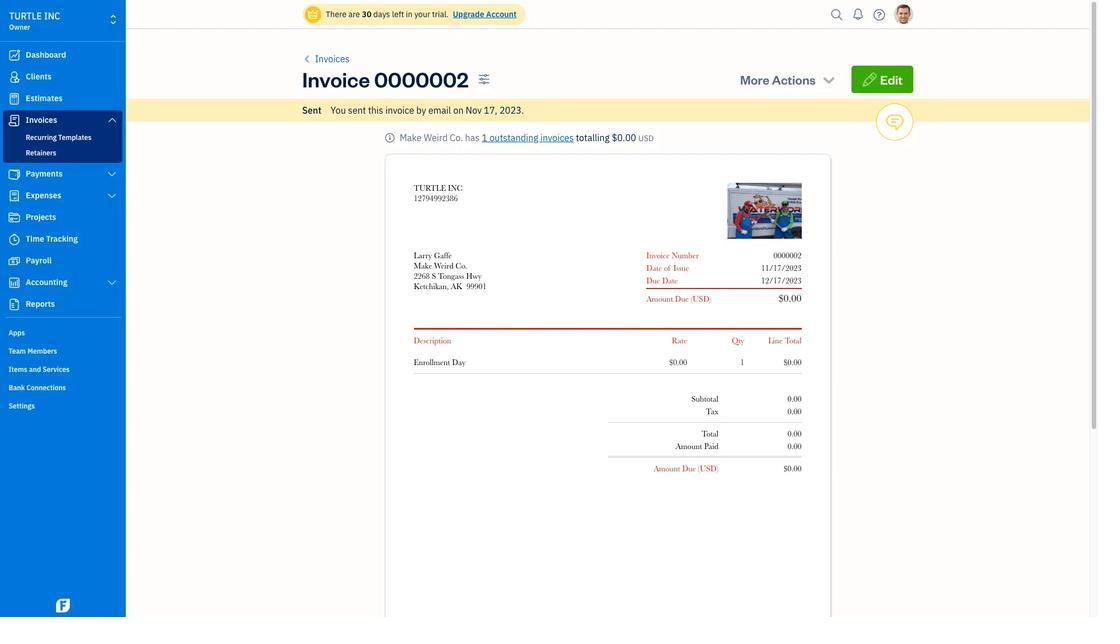 Task type: describe. For each thing, give the bounding box(es) containing it.
retainers link
[[5, 146, 120, 160]]

recurring
[[26, 133, 57, 142]]

expense image
[[7, 191, 21, 202]]

inc for turtle inc owner
[[44, 10, 60, 22]]

1 vertical spatial date
[[662, 276, 678, 285]]

paid
[[705, 442, 719, 451]]

larry for larry gaffe will receive your message by email.
[[330, 76, 348, 86]]

0 vertical spatial amount
[[647, 295, 673, 304]]

upgrade
[[453, 9, 484, 19]]

2 vertical spatial due
[[682, 465, 696, 474]]

3 0.00 from the top
[[788, 430, 802, 439]]

dashboard image
[[7, 50, 21, 61]]

receive
[[386, 76, 412, 86]]

has
[[465, 132, 480, 144]]

search image
[[828, 6, 846, 23]]

nov
[[466, 105, 482, 116]]

invoices inside "link"
[[26, 115, 57, 125]]

make inside larry gaffe make weird co. 2268 s tongass hwy ketchikan, ak  99901
[[414, 261, 432, 271]]

1 outstanding invoices button
[[482, 131, 574, 145]]

enrollment
[[414, 358, 450, 367]]

freshbooks image
[[54, 600, 72, 613]]

0 vertical spatial co.
[[450, 132, 463, 144]]

money image
[[7, 256, 21, 267]]

items and services
[[9, 366, 70, 374]]

apps
[[9, 329, 25, 338]]

1 vertical spatial due
[[675, 295, 689, 304]]

this
[[368, 105, 383, 116]]

rate
[[672, 336, 687, 346]]

there are 30 days left in your trial. upgrade account
[[326, 9, 517, 19]]

invoices inside button
[[315, 53, 350, 65]]

date of issue
[[647, 264, 689, 273]]

edit
[[881, 72, 903, 88]]

2 0.00 from the top
[[788, 407, 802, 417]]

items
[[9, 366, 27, 374]]

totalling
[[576, 132, 610, 144]]

you
[[331, 105, 346, 116]]

items and services link
[[3, 361, 122, 378]]

chevron large down image
[[107, 192, 117, 201]]

gaffe for make
[[434, 251, 452, 260]]

description
[[414, 336, 451, 346]]

members
[[27, 347, 57, 356]]

trial.
[[432, 9, 449, 19]]

tax
[[706, 407, 719, 417]]

on
[[453, 105, 464, 116]]

main element
[[0, 0, 154, 618]]

17,
[[484, 105, 498, 116]]

4 0.00 from the top
[[788, 442, 802, 451]]

usd inside the make weird co. has 1 outstanding invoices totalling $0.00 usd
[[639, 133, 654, 144]]

invoice image
[[7, 115, 21, 126]]

co. inside larry gaffe make weird co. 2268 s tongass hwy ketchikan, ak  99901
[[456, 261, 467, 271]]

of
[[664, 264, 671, 273]]

bank
[[9, 384, 25, 392]]

more actions
[[740, 72, 816, 88]]

subtotal tax
[[692, 395, 719, 417]]

edit link
[[852, 66, 913, 93]]

larry for larry gaffe make weird co. 2268 s tongass hwy ketchikan, ak  99901
[[414, 251, 432, 260]]

invoices link
[[3, 110, 122, 131]]

projects
[[26, 212, 56, 223]]

time
[[26, 234, 44, 244]]

amount inside total amount paid
[[676, 442, 703, 451]]

1 vertical spatial your
[[413, 76, 429, 86]]

1 vertical spatial amount due ( usd )
[[654, 465, 719, 474]]

99901
[[467, 282, 487, 291]]

tongass
[[438, 272, 464, 281]]

invoice
[[386, 105, 414, 116]]

total inside total amount paid
[[702, 430, 719, 439]]

0 vertical spatial weird
[[424, 132, 448, 144]]

email.
[[476, 76, 498, 86]]

enrollment day
[[414, 358, 466, 367]]

chart image
[[7, 277, 21, 289]]

weird inside larry gaffe make weird co. 2268 s tongass hwy ketchikan, ak  99901
[[434, 261, 454, 271]]

subtotal
[[692, 395, 719, 404]]

are
[[349, 9, 360, 19]]

templates
[[58, 133, 91, 142]]

chevron large down image for invoices
[[107, 116, 117, 125]]

message
[[431, 76, 463, 86]]

ketchikan,
[[414, 282, 449, 291]]

total amount paid
[[676, 430, 719, 451]]

settings for this invoice image
[[478, 74, 490, 85]]

bank connections
[[9, 384, 66, 392]]

days
[[374, 9, 390, 19]]

payroll link
[[3, 251, 122, 272]]

chevron large down image for accounting
[[107, 279, 117, 288]]

crown image
[[307, 8, 319, 20]]

owner
[[9, 23, 30, 31]]

0 vertical spatial amount due ( usd )
[[647, 295, 712, 304]]

payments link
[[3, 164, 122, 185]]

expenses link
[[3, 186, 122, 207]]

estimates link
[[3, 89, 122, 109]]

turtle for turtle inc owner
[[9, 10, 42, 22]]

invoice for invoice 0000002
[[302, 66, 370, 93]]

payroll
[[26, 256, 52, 266]]

time tracking link
[[3, 229, 122, 250]]

12/17/2023
[[761, 276, 802, 285]]

larry gaffe make weird co. 2268 s tongass hwy ketchikan, ak  99901
[[414, 251, 487, 291]]

issue
[[674, 264, 689, 273]]

time tracking
[[26, 234, 78, 244]]

settings link
[[3, 398, 122, 415]]

dashboard link
[[3, 45, 122, 66]]

you sent this invoice by email on nov 17, 2023.
[[331, 105, 524, 116]]

project image
[[7, 212, 21, 224]]

more
[[740, 72, 770, 88]]

accounting
[[26, 277, 67, 288]]

0 vertical spatial due
[[647, 276, 660, 285]]

and
[[29, 366, 41, 374]]

s
[[432, 272, 436, 281]]

2 vertical spatial usd
[[700, 465, 717, 474]]

actions
[[772, 72, 816, 88]]

notifications image
[[849, 3, 868, 26]]

line
[[768, 336, 783, 346]]

report image
[[7, 299, 21, 311]]

1 vertical spatial 1
[[741, 358, 745, 367]]

due date
[[647, 276, 678, 285]]

12794992386
[[414, 194, 458, 203]]

1 vertical spatial (
[[698, 465, 700, 474]]

0.00 0.00 for subtotal
[[788, 395, 802, 417]]



Task type: vqa. For each thing, say whether or not it's contained in the screenshot.
FreshBooks image
yes



Task type: locate. For each thing, give the bounding box(es) containing it.
1 horizontal spatial 1
[[741, 358, 745, 367]]

chevron large down image up recurring templates link
[[107, 116, 117, 125]]

2 0.00 0.00 from the top
[[788, 430, 802, 451]]

your right in
[[414, 9, 430, 19]]

0 horizontal spatial by
[[417, 105, 426, 116]]

larry up 2268
[[414, 251, 432, 260]]

0 horizontal spatial inc
[[44, 10, 60, 22]]

0000002
[[374, 66, 469, 93], [774, 251, 802, 260]]

inc inside turtle inc owner
[[44, 10, 60, 22]]

2 vertical spatial chevron large down image
[[107, 279, 117, 288]]

)
[[710, 295, 712, 304], [717, 465, 719, 474]]

0 horizontal spatial turtle
[[9, 10, 42, 22]]

total up paid
[[702, 430, 719, 439]]

turtle up 12794992386
[[414, 184, 446, 193]]

turtle inc 12794992386
[[414, 184, 463, 203]]

1 vertical spatial amount
[[676, 442, 703, 451]]

invoices right chevronleft icon
[[315, 53, 350, 65]]

gaffe inside larry gaffe make weird co. 2268 s tongass hwy ketchikan, ak  99901
[[434, 251, 452, 260]]

1 vertical spatial turtle
[[414, 184, 446, 193]]

1 vertical spatial inc
[[448, 184, 463, 193]]

0 vertical spatial 0.00 0.00
[[788, 395, 802, 417]]

1 down qty at the bottom of page
[[741, 358, 745, 367]]

chevron large down image up chevron large down image
[[107, 170, 117, 179]]

inc
[[44, 10, 60, 22], [448, 184, 463, 193]]

1 vertical spatial invoice
[[647, 251, 670, 260]]

larry down invoices button
[[330, 76, 348, 86]]

1
[[482, 132, 488, 144], [741, 358, 745, 367]]

due down date of issue
[[647, 276, 660, 285]]

$0.00
[[612, 132, 636, 144], [779, 293, 802, 304], [669, 358, 687, 367], [784, 358, 802, 367], [784, 465, 802, 474]]

0 vertical spatial total
[[785, 336, 802, 346]]

will
[[371, 76, 384, 86]]

accounting link
[[3, 273, 122, 294]]

1 vertical spatial co.
[[456, 261, 467, 271]]

team members
[[9, 347, 57, 356]]

0 vertical spatial usd
[[639, 133, 654, 144]]

invoices
[[315, 53, 350, 65], [26, 115, 57, 125]]

chevron large down image down payroll link at the top left of the page
[[107, 279, 117, 288]]

1 horizontal spatial inc
[[448, 184, 463, 193]]

in
[[406, 9, 413, 19]]

estimates
[[26, 93, 63, 104]]

1 horizontal spatial (
[[698, 465, 700, 474]]

1 vertical spatial weird
[[434, 261, 454, 271]]

chevron large down image inside payments link
[[107, 170, 117, 179]]

gaffe left will
[[350, 76, 369, 86]]

0 horizontal spatial gaffe
[[350, 76, 369, 86]]

tracking
[[46, 234, 78, 244]]

settings
[[9, 402, 35, 411]]

dashboard
[[26, 50, 66, 60]]

0 horizontal spatial larry
[[330, 76, 348, 86]]

bank connections link
[[3, 379, 122, 396]]

inc up "dashboard"
[[44, 10, 60, 22]]

1 horizontal spatial gaffe
[[434, 251, 452, 260]]

by left settings for this invoice icon
[[465, 76, 474, 86]]

1 vertical spatial 0000002
[[774, 251, 802, 260]]

clients
[[26, 72, 52, 82]]

reports link
[[3, 295, 122, 315]]

amount due ( usd ) down total amount paid
[[654, 465, 719, 474]]

reports
[[26, 299, 55, 310]]

1 right has in the top of the page
[[482, 132, 488, 144]]

recurring templates link
[[5, 131, 120, 145]]

invoice up of
[[647, 251, 670, 260]]

recurring templates
[[26, 133, 91, 142]]

larry gaffe will receive your message by email.
[[330, 76, 498, 86]]

0 horizontal spatial 1
[[482, 132, 488, 144]]

by left email in the left top of the page
[[417, 105, 426, 116]]

due
[[647, 276, 660, 285], [675, 295, 689, 304], [682, 465, 696, 474]]

date down date of issue
[[662, 276, 678, 285]]

due down due date
[[675, 295, 689, 304]]

projects link
[[3, 208, 122, 228]]

hwy
[[466, 272, 482, 281]]

make weird co. has 1 outstanding invoices totalling $0.00 usd
[[400, 132, 654, 144]]

0.00
[[788, 395, 802, 404], [788, 407, 802, 417], [788, 430, 802, 439], [788, 442, 802, 451]]

outstanding
[[490, 132, 539, 144]]

client image
[[7, 72, 21, 83]]

0 horizontal spatial 0000002
[[374, 66, 469, 93]]

larry inside larry gaffe make weird co. 2268 s tongass hwy ketchikan, ak  99901
[[414, 251, 432, 260]]

gaffe
[[350, 76, 369, 86], [434, 251, 452, 260]]

qty
[[732, 336, 745, 346]]

0 vertical spatial (
[[691, 295, 693, 304]]

1 vertical spatial larry
[[414, 251, 432, 260]]

0 horizontal spatial invoice
[[302, 66, 370, 93]]

invoices up recurring
[[26, 115, 57, 125]]

Send a message text field
[[330, 49, 912, 74]]

weird down email in the left top of the page
[[424, 132, 448, 144]]

0 horizontal spatial invoices
[[26, 115, 57, 125]]

1 vertical spatial by
[[417, 105, 426, 116]]

date left of
[[647, 264, 662, 273]]

2268
[[414, 272, 430, 281]]

chevron large down image
[[107, 116, 117, 125], [107, 170, 117, 179], [107, 279, 117, 288]]

amount down total amount paid
[[654, 465, 681, 474]]

1 vertical spatial invoices
[[26, 115, 57, 125]]

co. up the tongass
[[456, 261, 467, 271]]

weird
[[424, 132, 448, 144], [434, 261, 454, 271]]

2023.
[[500, 105, 524, 116]]

payment image
[[7, 169, 21, 180]]

more actions button
[[730, 66, 847, 93]]

0 vertical spatial date
[[647, 264, 662, 273]]

total
[[785, 336, 802, 346], [702, 430, 719, 439]]

view comments image
[[885, 104, 905, 140]]

2 chevron large down image from the top
[[107, 170, 117, 179]]

co. left has in the top of the page
[[450, 132, 463, 144]]

your right receive
[[413, 76, 429, 86]]

inc for turtle inc 12794992386
[[448, 184, 463, 193]]

team
[[9, 347, 26, 356]]

0 vertical spatial inc
[[44, 10, 60, 22]]

1 vertical spatial total
[[702, 430, 719, 439]]

due down total amount paid
[[682, 465, 696, 474]]

0 vertical spatial )
[[710, 295, 712, 304]]

0 vertical spatial make
[[400, 132, 422, 144]]

info image
[[385, 131, 395, 145]]

0 vertical spatial larry
[[330, 76, 348, 86]]

11/17/2023
[[761, 264, 802, 273]]

inc up 12794992386
[[448, 184, 463, 193]]

turtle inside turtle inc owner
[[9, 10, 42, 22]]

1 vertical spatial make
[[414, 261, 432, 271]]

chevronleft image
[[302, 52, 313, 66]]

invoice number
[[647, 251, 699, 260]]

0 horizontal spatial (
[[691, 295, 693, 304]]

2 vertical spatial amount
[[654, 465, 681, 474]]

1 horizontal spatial total
[[785, 336, 802, 346]]

inc inside "turtle inc 12794992386"
[[448, 184, 463, 193]]

go to help image
[[871, 6, 889, 23]]

amount due ( usd ) down due date
[[647, 295, 712, 304]]

chevron large down image for payments
[[107, 170, 117, 179]]

usd down number at the right top of page
[[693, 295, 710, 304]]

1 horizontal spatial 0000002
[[774, 251, 802, 260]]

chevrondown image
[[821, 72, 837, 88]]

invoice 0000002
[[302, 66, 469, 93]]

invoice
[[302, 66, 370, 93], [647, 251, 670, 260]]

0 vertical spatial chevron large down image
[[107, 116, 117, 125]]

1 horizontal spatial larry
[[414, 251, 432, 260]]

1 horizontal spatial turtle
[[414, 184, 446, 193]]

usd right totalling
[[639, 133, 654, 144]]

turtle inc owner
[[9, 10, 60, 31]]

turtle up owner
[[9, 10, 42, 22]]

0 vertical spatial 1
[[482, 132, 488, 144]]

make right info icon
[[400, 132, 422, 144]]

0 vertical spatial turtle
[[9, 10, 42, 22]]

estimate image
[[7, 93, 21, 105]]

invoices button
[[302, 52, 350, 66]]

connections
[[26, 384, 66, 392]]

sent
[[348, 105, 366, 116]]

0 horizontal spatial )
[[710, 295, 712, 304]]

1 horizontal spatial )
[[717, 465, 719, 474]]

apps link
[[3, 324, 122, 342]]

0000002 up you sent this invoice by email on nov 17, 2023.
[[374, 66, 469, 93]]

1 vertical spatial )
[[717, 465, 719, 474]]

turtle inside "turtle inc 12794992386"
[[414, 184, 446, 193]]

team members link
[[3, 343, 122, 360]]

0 horizontal spatial total
[[702, 430, 719, 439]]

clients link
[[3, 67, 122, 88]]

by
[[465, 76, 474, 86], [417, 105, 426, 116]]

1 horizontal spatial by
[[465, 76, 474, 86]]

3 chevron large down image from the top
[[107, 279, 117, 288]]

0 vertical spatial gaffe
[[350, 76, 369, 86]]

left
[[392, 9, 404, 19]]

number
[[672, 251, 699, 260]]

0 vertical spatial invoice
[[302, 66, 370, 93]]

1 0.00 0.00 from the top
[[788, 395, 802, 417]]

services
[[43, 366, 70, 374]]

1 vertical spatial usd
[[693, 295, 710, 304]]

turtle
[[9, 10, 42, 22], [414, 184, 446, 193]]

payments
[[26, 169, 63, 179]]

usd down paid
[[700, 465, 717, 474]]

upgrade account link
[[451, 9, 517, 19]]

gaffe up the tongass
[[434, 251, 452, 260]]

1 horizontal spatial invoice
[[647, 251, 670, 260]]

0.00 0.00 for total
[[788, 430, 802, 451]]

gaffe for will
[[350, 76, 369, 86]]

0 vertical spatial your
[[414, 9, 430, 19]]

invoice for invoice number
[[647, 251, 670, 260]]

pencil image
[[862, 72, 878, 88]]

retainers
[[26, 149, 56, 157]]

make up 2268
[[414, 261, 432, 271]]

larry
[[330, 76, 348, 86], [414, 251, 432, 260]]

amount left paid
[[676, 442, 703, 451]]

1 vertical spatial 0.00 0.00
[[788, 430, 802, 451]]

1 vertical spatial chevron large down image
[[107, 170, 117, 179]]

1 horizontal spatial invoices
[[315, 53, 350, 65]]

line total
[[768, 336, 802, 346]]

0 vertical spatial invoices
[[315, 53, 350, 65]]

1 vertical spatial gaffe
[[434, 251, 452, 260]]

0 vertical spatial 0000002
[[374, 66, 469, 93]]

amount down due date
[[647, 295, 673, 304]]

email
[[429, 105, 451, 116]]

day
[[452, 358, 466, 367]]

1 0.00 from the top
[[788, 395, 802, 404]]

timer image
[[7, 234, 21, 245]]

0 vertical spatial by
[[465, 76, 474, 86]]

turtle for turtle inc 12794992386
[[414, 184, 446, 193]]

co.
[[450, 132, 463, 144], [456, 261, 467, 271]]

1 chevron large down image from the top
[[107, 116, 117, 125]]

0000002 up "11/17/2023"
[[774, 251, 802, 260]]

invoice up you
[[302, 66, 370, 93]]

expenses
[[26, 191, 61, 201]]

your
[[414, 9, 430, 19], [413, 76, 429, 86]]

weird up the tongass
[[434, 261, 454, 271]]

total right line
[[785, 336, 802, 346]]



